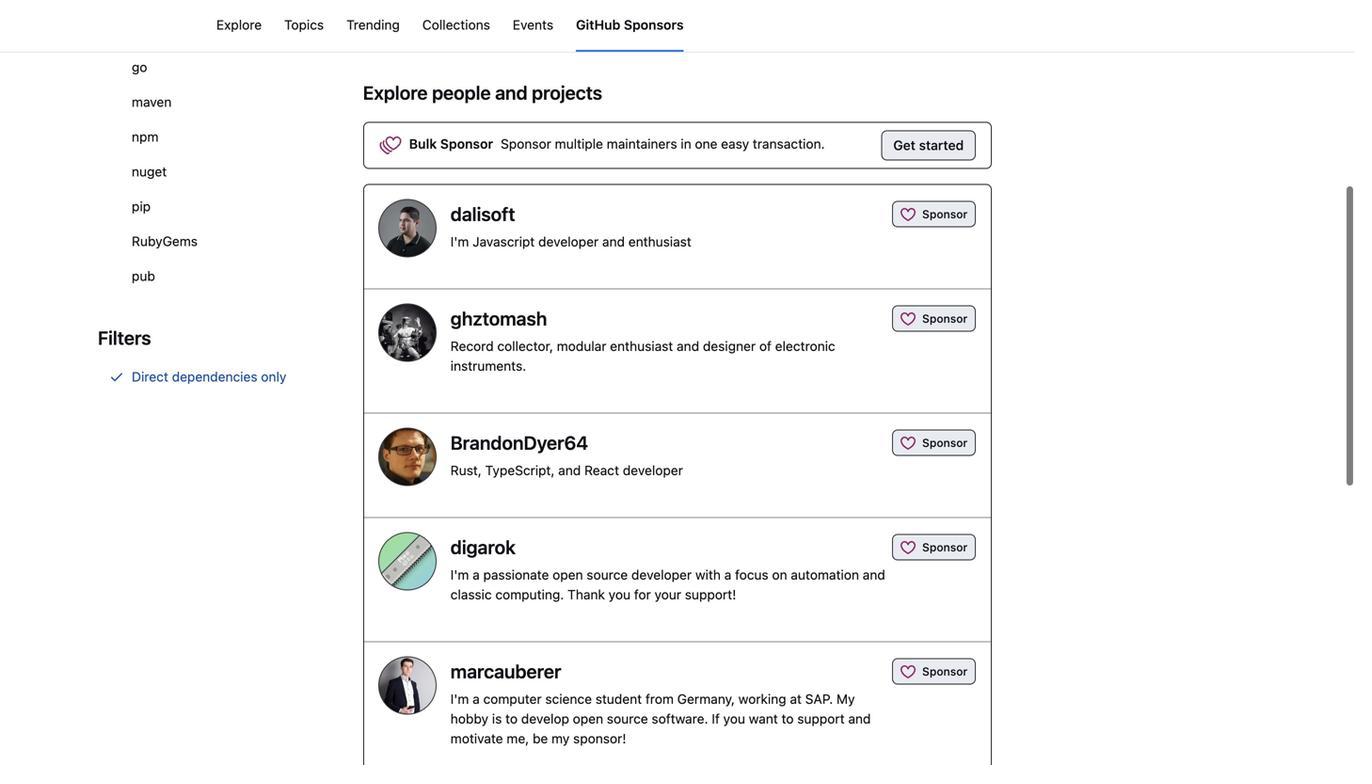 Task type: locate. For each thing, give the bounding box(es) containing it.
github actions link
[[105, 22, 326, 41]]

a up classic
[[473, 566, 480, 582]]

0 vertical spatial i'm
[[451, 233, 469, 249]]

explore up go link
[[217, 17, 262, 32]]

source
[[587, 566, 628, 582], [607, 710, 648, 726]]

if
[[712, 710, 720, 726]]

go
[[132, 58, 147, 74]]

explore up bulk
[[363, 80, 428, 103]]

maven
[[132, 93, 172, 109]]

1 horizontal spatial you
[[724, 710, 746, 726]]

npm
[[132, 128, 159, 144]]

multiple
[[555, 135, 603, 151]]

you left for
[[609, 586, 631, 602]]

4 heart image from the top
[[901, 539, 916, 554]]

developer right react
[[623, 462, 683, 477]]

1 vertical spatial developer
[[623, 462, 683, 477]]

and
[[495, 80, 528, 103], [603, 233, 625, 249], [677, 338, 700, 353], [558, 462, 581, 477], [863, 566, 886, 582], [849, 710, 871, 726]]

@dalisoft image
[[379, 199, 436, 256]]

to down the "at"
[[782, 710, 794, 726]]

1 horizontal spatial explore
[[363, 80, 428, 103]]

0 vertical spatial enthusiast
[[629, 233, 692, 249]]

rust,
[[451, 462, 482, 477]]

2 sponsor link from the top
[[892, 305, 977, 331]]

i'm inside the 'i'm a passionate open source developer with a focus on automation and classic computing.  thank you for your support!'
[[451, 566, 469, 582]]

thank
[[568, 586, 605, 602]]

5 sponsor link from the top
[[892, 658, 977, 684]]

bulk
[[409, 135, 437, 151]]

github for github sponsors
[[576, 17, 621, 32]]

people
[[432, 80, 491, 103]]

1 horizontal spatial to
[[782, 710, 794, 726]]

record
[[451, 338, 494, 353]]

pip
[[132, 198, 151, 213]]

2 vertical spatial developer
[[632, 566, 692, 582]]

sponsor for digarok
[[923, 540, 968, 553]]

heart image for dalisoft
[[901, 206, 916, 221]]

sponsor for dalisoft
[[923, 207, 968, 220]]

sponsor!
[[573, 730, 627, 746]]

explore people and projects
[[363, 80, 603, 103]]

a for marcauberer
[[473, 691, 480, 706]]

for
[[634, 586, 651, 602]]

modular
[[557, 338, 607, 353]]

from
[[646, 691, 674, 706]]

ghztomash link
[[451, 304, 547, 332]]

clear filter link
[[643, 20, 713, 38]]

you inside the 'i'm a passionate open source developer with a focus on automation and classic computing.  thank you for your support!'
[[609, 586, 631, 602]]

@ghztomash image
[[379, 304, 436, 360]]

heart image for marcauberer
[[901, 664, 916, 679]]

a up hobby
[[473, 691, 480, 706]]

0 horizontal spatial github
[[132, 24, 174, 39]]

trending link
[[347, 0, 400, 52]]

2 vertical spatial i'm
[[451, 691, 469, 706]]

a inside i'm a computer science student from germany, working at sap. my hobby is to develop open source software. if you want to support and motivate me, be my sponsor!
[[473, 691, 480, 706]]

a
[[473, 566, 480, 582], [725, 566, 732, 582], [473, 691, 480, 706]]

i'm javascript developer and enthusiast
[[451, 233, 692, 249]]

1 to from the left
[[506, 710, 518, 726]]

sponsor for ghztomash
[[923, 311, 968, 324]]

@digarok image
[[379, 532, 436, 589]]

explore link
[[217, 0, 262, 52]]

open up thank at the bottom left
[[553, 566, 583, 582]]

started
[[919, 137, 964, 152]]

events
[[513, 17, 554, 32]]

github sponsors link
[[576, 0, 684, 52]]

pip link
[[105, 196, 326, 216]]

3 sponsor link from the top
[[892, 429, 977, 455]]

enthusiast
[[629, 233, 692, 249], [610, 338, 673, 353]]

you inside i'm a computer science student from germany, working at sap. my hobby is to develop open source software. if you want to support and motivate me, be my sponsor!
[[724, 710, 746, 726]]

0 horizontal spatial to
[[506, 710, 518, 726]]

source up thank at the bottom left
[[587, 566, 628, 582]]

1 heart image from the top
[[901, 206, 916, 221]]

sponsor link for digarok
[[892, 533, 977, 560]]

topics
[[284, 17, 324, 32]]

4 sponsor link from the top
[[892, 533, 977, 560]]

3 i'm from the top
[[451, 691, 469, 706]]

0 vertical spatial explore
[[217, 17, 262, 32]]

0 vertical spatial you
[[609, 586, 631, 602]]

github up "go"
[[132, 24, 174, 39]]

0 vertical spatial open
[[553, 566, 583, 582]]

i'm
[[451, 233, 469, 249], [451, 566, 469, 582], [451, 691, 469, 706]]

support!
[[685, 586, 737, 602]]

2 heart image from the top
[[901, 311, 916, 326]]

i'm down dalisoft link
[[451, 233, 469, 249]]

a for digarok
[[473, 566, 480, 582]]

develop
[[521, 710, 570, 726]]

to
[[506, 710, 518, 726], [782, 710, 794, 726]]

i'm up hobby
[[451, 691, 469, 706]]

marcauberer link
[[451, 657, 562, 685]]

1 vertical spatial i'm
[[451, 566, 469, 582]]

sponsor
[[440, 135, 493, 151], [501, 135, 552, 151], [923, 207, 968, 220], [923, 311, 968, 324], [923, 435, 968, 449], [923, 540, 968, 553], [923, 664, 968, 677]]

explore
[[217, 17, 262, 32], [363, 80, 428, 103]]

i'm up classic
[[451, 566, 469, 582]]

software.
[[652, 710, 708, 726]]

my
[[837, 691, 855, 706]]

3 heart image from the top
[[901, 435, 916, 450]]

i'm inside i'm a computer science student from germany, working at sap. my hobby is to develop open source software. if you want to support and motivate me, be my sponsor!
[[451, 691, 469, 706]]

typescript,
[[485, 462, 555, 477]]

0 horizontal spatial you
[[609, 586, 631, 602]]

0 horizontal spatial explore
[[217, 17, 262, 32]]

developer up your
[[632, 566, 692, 582]]

is
[[492, 710, 502, 726]]

rust, typescript, and react developer
[[451, 462, 683, 477]]

1 sponsor link from the top
[[892, 200, 977, 226]]

nuget
[[132, 163, 167, 178]]

projects
[[532, 80, 603, 103]]

1 vertical spatial open
[[573, 710, 604, 726]]

classic
[[451, 586, 492, 602]]

5 heart image from the top
[[901, 664, 916, 679]]

1 horizontal spatial github
[[576, 17, 621, 32]]

to right is
[[506, 710, 518, 726]]

sap.
[[806, 691, 833, 706]]

developer right javascript
[[539, 233, 599, 249]]

you right if
[[724, 710, 746, 726]]

0 vertical spatial source
[[587, 566, 628, 582]]

1 vertical spatial you
[[724, 710, 746, 726]]

1 i'm from the top
[[451, 233, 469, 249]]

1 vertical spatial source
[[607, 710, 648, 726]]

2 i'm from the top
[[451, 566, 469, 582]]

collector,
[[497, 338, 554, 353]]

open
[[553, 566, 583, 582], [573, 710, 604, 726]]

github left sponsors
[[576, 17, 621, 32]]

open inside the 'i'm a passionate open source developer with a focus on automation and classic computing.  thank you for your support!'
[[553, 566, 583, 582]]

source down student
[[607, 710, 648, 726]]

explore for explore
[[217, 17, 262, 32]]

you
[[609, 586, 631, 602], [724, 710, 746, 726]]

get started
[[894, 137, 964, 152]]

heart image
[[901, 206, 916, 221], [901, 311, 916, 326], [901, 435, 916, 450], [901, 539, 916, 554], [901, 664, 916, 679]]

collections link
[[423, 0, 490, 52]]

1 vertical spatial explore
[[363, 80, 428, 103]]

at
[[790, 691, 802, 706]]

1 vertical spatial enthusiast
[[610, 338, 673, 353]]

go link
[[105, 56, 326, 76]]

heart image for digarok
[[901, 539, 916, 554]]

npm link
[[105, 126, 326, 146]]

on
[[772, 566, 788, 582]]

and inside i'm a computer science student from germany, working at sap. my hobby is to develop open source software. if you want to support and motivate me, be my sponsor!
[[849, 710, 871, 726]]

working
[[739, 691, 787, 706]]

javascript
[[473, 233, 535, 249]]

dependencies
[[172, 368, 258, 384]]

trending
[[347, 17, 400, 32]]

open up 'sponsor!'
[[573, 710, 604, 726]]

source inside the 'i'm a passionate open source developer with a focus on automation and classic computing.  thank you for your support!'
[[587, 566, 628, 582]]



Task type: vqa. For each thing, say whether or not it's contained in the screenshot.


Task type: describe. For each thing, give the bounding box(es) containing it.
and inside the 'i'm a passionate open source developer with a focus on automation and classic computing.  thank you for your support!'
[[863, 566, 886, 582]]

support
[[798, 710, 845, 726]]

enthusiast inside record collector, modular enthusiast and designer of electronic instruments.
[[610, 338, 673, 353]]

computer
[[483, 691, 542, 706]]

digarok
[[451, 535, 516, 557]]

digarok link
[[451, 532, 516, 561]]

2 to from the left
[[782, 710, 794, 726]]

passionate
[[483, 566, 549, 582]]

record collector, modular enthusiast and designer of electronic instruments.
[[451, 338, 836, 373]]

dalisoft link
[[451, 199, 515, 227]]

clear
[[643, 20, 678, 38]]

react
[[585, 462, 620, 477]]

direct dependencies only link
[[105, 366, 326, 386]]

science
[[546, 691, 592, 706]]

i'm a computer science student from germany, working at sap. my hobby is to develop open source software. if you want to support and motivate me, be my sponsor!
[[451, 691, 871, 746]]

my
[[552, 730, 570, 746]]

@marcauberer image
[[379, 657, 436, 713]]

filter
[[682, 20, 713, 38]]

sponsor link for dalisoft
[[892, 200, 977, 226]]

one
[[695, 135, 718, 151]]

filters
[[98, 326, 151, 348]]

actions
[[178, 24, 223, 39]]

i'm for digarok
[[451, 566, 469, 582]]

pub link
[[105, 265, 326, 285]]

@brandondyer64 image
[[379, 428, 436, 484]]

marcauberer
[[451, 660, 562, 682]]

check image
[[109, 369, 124, 384]]

computing.
[[496, 586, 564, 602]]

brandondyer64 link
[[451, 428, 589, 456]]

0 vertical spatial developer
[[539, 233, 599, 249]]

open inside i'm a computer science student from germany, working at sap. my hobby is to develop open source software. if you want to support and motivate me, be my sponsor!
[[573, 710, 604, 726]]

focus
[[735, 566, 769, 582]]

in
[[681, 135, 692, 151]]

github actions
[[132, 24, 223, 39]]

ghztomash
[[451, 306, 547, 329]]

bulk sponsor sponsor multiple maintainers in one easy transaction.
[[409, 135, 825, 151]]

brandondyer64
[[451, 431, 589, 453]]

a right the with
[[725, 566, 732, 582]]

with
[[696, 566, 721, 582]]

motivate
[[451, 730, 503, 746]]

designer
[[703, 338, 756, 353]]

direct dependencies only
[[132, 368, 287, 384]]

github for github actions
[[132, 24, 174, 39]]

and inside record collector, modular enthusiast and designer of electronic instruments.
[[677, 338, 700, 353]]

sponsors
[[624, 17, 684, 32]]

transaction.
[[753, 135, 825, 151]]

sponsor link for brandondyer64
[[892, 429, 977, 455]]

sponsor for brandondyer64
[[923, 435, 968, 449]]

electronic
[[776, 338, 836, 353]]

pub
[[132, 267, 155, 283]]

me,
[[507, 730, 529, 746]]

want
[[749, 710, 778, 726]]

rubygems link
[[105, 231, 326, 250]]

sponsor link for marcauberer
[[892, 658, 977, 684]]

clear filter
[[643, 20, 713, 38]]

get started link
[[882, 129, 977, 160]]

i'm for dalisoft
[[451, 233, 469, 249]]

heart image for brandondyer64
[[901, 435, 916, 450]]

i'm for marcauberer
[[451, 691, 469, 706]]

sponsor for marcauberer
[[923, 664, 968, 677]]

i'm a passionate open source developer with a focus on automation and classic computing.  thank you for your support!
[[451, 566, 886, 602]]

only
[[261, 368, 287, 384]]

your
[[655, 586, 682, 602]]

be
[[533, 730, 548, 746]]

explore for explore people and projects
[[363, 80, 428, 103]]

maintainers
[[607, 135, 677, 151]]

student
[[596, 691, 642, 706]]

maven link
[[105, 91, 326, 111]]

nuget link
[[105, 161, 326, 181]]

events link
[[513, 0, 554, 52]]

collections
[[423, 17, 490, 32]]

of
[[760, 338, 772, 353]]

direct
[[132, 368, 168, 384]]

germany,
[[678, 691, 735, 706]]

automation
[[791, 566, 859, 582]]

source inside i'm a computer science student from germany, working at sap. my hobby is to develop open source software. if you want to support and motivate me, be my sponsor!
[[607, 710, 648, 726]]

github sponsors
[[576, 17, 684, 32]]

sponsor link for ghztomash
[[892, 305, 977, 331]]

get
[[894, 137, 916, 152]]

developer inside the 'i'm a passionate open source developer with a focus on automation and classic computing.  thank you for your support!'
[[632, 566, 692, 582]]

topics link
[[284, 0, 324, 52]]

instruments.
[[451, 357, 526, 373]]

dalisoft
[[451, 202, 515, 224]]

hobby
[[451, 710, 489, 726]]

heart image for ghztomash
[[901, 311, 916, 326]]

rubygems
[[132, 233, 198, 248]]



